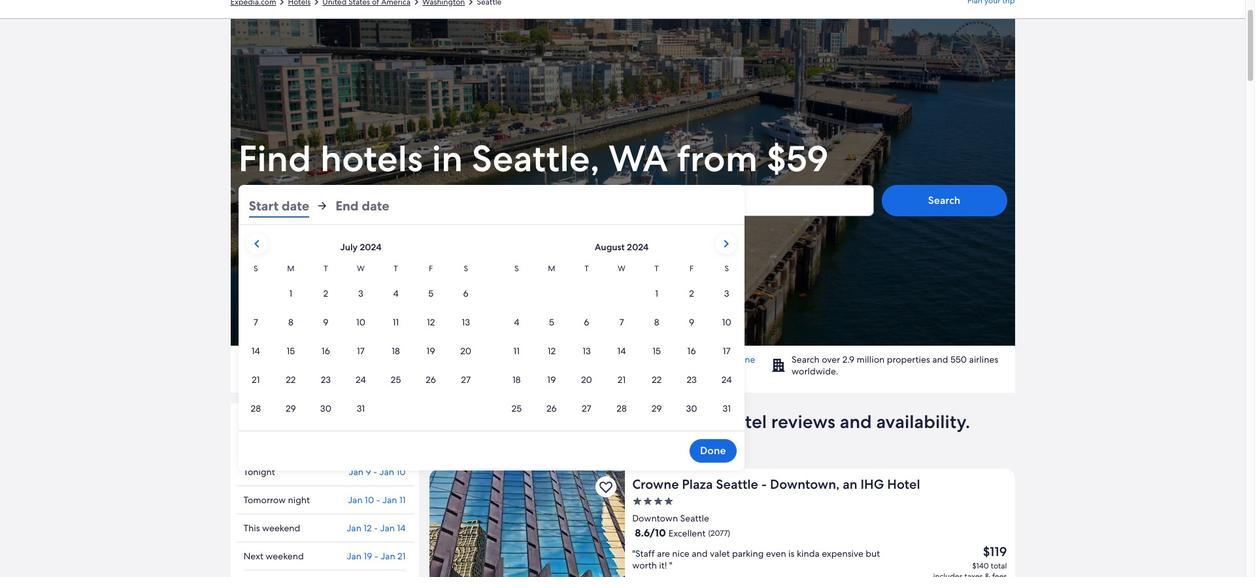 Task type: locate. For each thing, give the bounding box(es) containing it.
1 vertical spatial search
[[792, 354, 820, 366]]

are left nice
[[657, 548, 670, 560]]

and
[[933, 354, 949, 366], [840, 410, 872, 434], [692, 548, 708, 560]]

m for july 2024
[[287, 264, 295, 274]]

1 2024 from the left
[[360, 241, 382, 253]]

1 horizontal spatial m
[[548, 264, 556, 274]]

0 horizontal spatial are
[[313, 354, 326, 366]]

m
[[287, 264, 295, 274], [548, 264, 556, 274]]

rates,
[[673, 410, 719, 434]]

fully right the flexibility
[[328, 354, 346, 366]]

1 w from the left
[[357, 264, 365, 274]]

1 vertical spatial fully
[[564, 431, 600, 455]]

2 m from the left
[[548, 264, 556, 274]]

hotel
[[888, 476, 921, 493]]

weekend for this weekend
[[262, 523, 301, 534]]

1 xsmall image from the left
[[633, 496, 643, 507]]

seattle left (and
[[284, 419, 326, 436]]

and inside search over 2.9 million properties and 550 airlines worldwide.
[[933, 354, 949, 366]]

1 horizontal spatial fully
[[564, 431, 600, 455]]

0 vertical spatial are
[[313, 354, 326, 366]]

most inside most hotels are fully refundable. because flexibility matters.
[[262, 354, 283, 366]]

0 horizontal spatial w
[[357, 264, 365, 274]]

save 10% or more on over 100,000 hotels worldwide as a
[[499, 354, 738, 366]]

- for 10
[[374, 466, 377, 478]]

w
[[357, 264, 365, 274], [618, 264, 626, 274]]

directional image
[[311, 0, 323, 8], [465, 0, 477, 8]]

1 horizontal spatial w
[[618, 264, 626, 274]]

exterior image
[[429, 469, 625, 578]]

end date button
[[336, 194, 390, 218]]

jan 12 - jan 14 link
[[347, 523, 406, 534]]

hotel inside compare 4,224 hotels, room rates, hotel reviews and availability. most hotels are fully refundable.
[[724, 410, 767, 434]]

2 2024 from the left
[[627, 241, 649, 253]]

1 horizontal spatial hotel
[[724, 410, 767, 434]]

10%
[[521, 354, 537, 366]]

search for search over 2.9 million properties and 550 airlines worldwide.
[[792, 354, 820, 366]]

refundable. inside compare 4,224 hotels, room rates, hotel reviews and availability. most hotels are fully refundable.
[[605, 431, 703, 455]]

and right the reviews
[[840, 410, 872, 434]]

hotels inside compare 4,224 hotels, room rates, hotel reviews and availability. most hotels are fully refundable.
[[477, 431, 528, 455]]

2 horizontal spatial and
[[933, 354, 949, 366]]

date inside button
[[282, 198, 310, 215]]

0 horizontal spatial f
[[429, 264, 433, 274]]

0 vertical spatial seattle
[[284, 419, 326, 436]]

f for august 2024
[[690, 264, 694, 274]]

fully inside most hotels are fully refundable. because flexibility matters.
[[328, 354, 346, 366]]

date inside button
[[362, 198, 390, 215]]

on
[[575, 354, 585, 366]]

date for select date
[[299, 199, 320, 213]]

2 vertical spatial and
[[692, 548, 708, 560]]

fully inside compare 4,224 hotels, room rates, hotel reviews and availability. most hotels are fully refundable.
[[564, 431, 600, 455]]

0 horizontal spatial and
[[692, 548, 708, 560]]

tomorrow night
[[244, 495, 310, 506]]

1 vertical spatial weekend
[[266, 551, 304, 563]]

1 horizontal spatial f
[[690, 264, 694, 274]]

one key
[[499, 354, 756, 377]]

3 t from the left
[[585, 264, 589, 274]]

0 horizontal spatial hotel
[[294, 434, 326, 451]]

1 m from the left
[[287, 264, 295, 274]]

10
[[397, 466, 406, 478], [365, 495, 374, 506]]

date for end date
[[362, 198, 390, 215]]

hotel inside check seattle (and vicinity) hotel prices
[[294, 434, 326, 451]]

over left 2.9
[[822, 354, 841, 366]]

1 vertical spatial seattle
[[716, 476, 759, 493]]

2024 for july 2024
[[360, 241, 382, 253]]

0 horizontal spatial search
[[792, 354, 820, 366]]

are left hotels,
[[532, 431, 559, 455]]

start date
[[249, 198, 310, 215]]

date inside "button"
[[299, 199, 320, 213]]

weekend down tomorrow night at the bottom left
[[262, 523, 301, 534]]

an
[[843, 476, 858, 493]]

most
[[262, 354, 283, 366], [429, 431, 472, 455]]

4 xsmall image from the left
[[664, 496, 675, 507]]

2 s from the left
[[464, 264, 468, 274]]

and right nice
[[692, 548, 708, 560]]

4 t from the left
[[655, 264, 659, 274]]

1 horizontal spatial are
[[532, 431, 559, 455]]

is
[[789, 548, 795, 560]]

fully
[[328, 354, 346, 366], [564, 431, 600, 455]]

seattle right 'plaza'
[[716, 476, 759, 493]]

0 vertical spatial search
[[929, 194, 961, 207]]

most hotels are fully refundable. because flexibility matters.
[[262, 354, 433, 377]]

1 horizontal spatial over
[[822, 354, 841, 366]]

1 horizontal spatial 2024
[[627, 241, 649, 253]]

2024 right july
[[360, 241, 382, 253]]

jan 19 - jan 21 link
[[347, 551, 406, 563]]

seattle up excellent
[[681, 513, 710, 525]]

0 vertical spatial and
[[933, 354, 949, 366]]

this
[[244, 523, 260, 534]]

are inside compare 4,224 hotels, room rates, hotel reviews and availability. most hotels are fully refundable.
[[532, 431, 559, 455]]

0 vertical spatial refundable.
[[348, 354, 396, 366]]

0 vertical spatial 10
[[397, 466, 406, 478]]

0 horizontal spatial 2024
[[360, 241, 382, 253]]

1 horizontal spatial most
[[429, 431, 472, 455]]

0 horizontal spatial directional image
[[311, 0, 323, 8]]

refundable.
[[348, 354, 396, 366], [605, 431, 703, 455]]

0 horizontal spatial most
[[262, 354, 283, 366]]

0 horizontal spatial m
[[287, 264, 295, 274]]

tonight
[[244, 466, 275, 478]]

0 vertical spatial weekend
[[262, 523, 301, 534]]

"staff are nice and valet parking even is kinda expensive but worth it! "
[[633, 548, 881, 572]]

seattle
[[284, 419, 326, 436], [716, 476, 759, 493], [681, 513, 710, 525]]

previous month image
[[249, 236, 265, 252]]

0 horizontal spatial seattle
[[284, 419, 326, 436]]

t
[[324, 264, 328, 274], [394, 264, 398, 274], [585, 264, 589, 274], [655, 264, 659, 274]]

1 horizontal spatial and
[[840, 410, 872, 434]]

w down august 2024
[[618, 264, 626, 274]]

- right 19
[[375, 551, 379, 563]]

refundable. up crowne
[[605, 431, 703, 455]]

worth
[[633, 560, 657, 572]]

refundable. left because
[[348, 354, 396, 366]]

date right 'select'
[[299, 199, 320, 213]]

fully up save crowne plaza seattle - downtown, an ihg hotel to a trip checkbox
[[564, 431, 600, 455]]

flexibility
[[262, 366, 300, 377]]

2 f from the left
[[690, 264, 694, 274]]

directional image
[[276, 0, 288, 8], [411, 0, 423, 8]]

0 vertical spatial hotel
[[724, 410, 767, 434]]

2 horizontal spatial are
[[657, 548, 670, 560]]

jan right 9
[[380, 466, 394, 478]]

0 horizontal spatial over
[[588, 354, 606, 366]]

check
[[244, 419, 281, 436]]

are
[[313, 354, 326, 366], [532, 431, 559, 455], [657, 548, 670, 560]]

- right 9
[[374, 466, 377, 478]]

jan left '21'
[[381, 551, 396, 563]]

m for august 2024
[[548, 264, 556, 274]]

2 vertical spatial seattle
[[681, 513, 710, 525]]

1 directional image from the left
[[276, 0, 288, 8]]

hotels
[[320, 135, 423, 183], [285, 354, 311, 366], [646, 354, 671, 366], [477, 431, 528, 455]]

date for start date
[[282, 198, 310, 215]]

10 down 9
[[365, 495, 374, 506]]

Save Crowne Plaza Seattle - Downtown, an IHG Hotel to a trip checkbox
[[596, 477, 617, 498]]

10 up 11 on the bottom
[[397, 466, 406, 478]]

excellent
[[669, 528, 706, 540]]

hotel left (and
[[294, 434, 326, 451]]

0 vertical spatial fully
[[328, 354, 346, 366]]

1 horizontal spatial refundable.
[[605, 431, 703, 455]]

key
[[499, 366, 514, 377]]

100,000
[[608, 354, 643, 366]]

downtown,
[[771, 476, 840, 493]]

weekend down the this weekend
[[266, 551, 304, 563]]

1 horizontal spatial directional image
[[465, 0, 477, 8]]

1 directional image from the left
[[311, 0, 323, 8]]

0 vertical spatial most
[[262, 354, 283, 366]]

f
[[429, 264, 433, 274], [690, 264, 694, 274]]

1 horizontal spatial directional image
[[411, 0, 423, 8]]

and left "550"
[[933, 354, 949, 366]]

2 w from the left
[[618, 264, 626, 274]]

2 vertical spatial are
[[657, 548, 670, 560]]

hotel up done
[[724, 410, 767, 434]]

1 vertical spatial and
[[840, 410, 872, 434]]

are inside "staff are nice and valet parking even is kinda expensive but worth it! "
[[657, 548, 670, 560]]

search
[[929, 194, 961, 207], [792, 354, 820, 366]]

room
[[624, 410, 669, 434]]

and inside compare 4,224 hotels, room rates, hotel reviews and availability. most hotels are fully refundable.
[[840, 410, 872, 434]]

0 horizontal spatial refundable.
[[348, 354, 396, 366]]

1 vertical spatial hotel
[[294, 434, 326, 451]]

seattle,
[[472, 135, 600, 183]]

0 horizontal spatial fully
[[328, 354, 346, 366]]

seattle inside downtown seattle 8.6/10 excellent (2077)
[[681, 513, 710, 525]]

seattle inside check seattle (and vicinity) hotel prices
[[284, 419, 326, 436]]

hotels,
[[563, 410, 619, 434]]

1 vertical spatial refundable.
[[605, 431, 703, 455]]

date right end
[[362, 198, 390, 215]]

1 s from the left
[[254, 264, 258, 274]]

xsmall image
[[633, 496, 643, 507], [643, 496, 654, 507], [654, 496, 664, 507], [664, 496, 675, 507]]

compare
[[429, 410, 507, 434]]

1 f from the left
[[429, 264, 433, 274]]

are right the flexibility
[[313, 354, 326, 366]]

w down july 2024
[[357, 264, 365, 274]]

1 vertical spatial are
[[532, 431, 559, 455]]

over right on
[[588, 354, 606, 366]]

july 2024
[[340, 241, 382, 253]]

2 over from the left
[[822, 354, 841, 366]]

"staff
[[633, 548, 655, 560]]

2024
[[360, 241, 382, 253], [627, 241, 649, 253]]

1 horizontal spatial search
[[929, 194, 961, 207]]

2024 for august 2024
[[627, 241, 649, 253]]

2024 right august
[[627, 241, 649, 253]]

date right start
[[282, 198, 310, 215]]

14
[[397, 523, 406, 534]]

- left 11 on the bottom
[[377, 495, 380, 506]]

-
[[374, 466, 377, 478], [762, 476, 767, 493], [377, 495, 380, 506], [374, 523, 378, 534], [375, 551, 379, 563]]

0 horizontal spatial directional image
[[276, 0, 288, 8]]

1 vertical spatial 10
[[365, 495, 374, 506]]

search inside search over 2.9 million properties and 550 airlines worldwide.
[[792, 354, 820, 366]]

1 horizontal spatial seattle
[[681, 513, 710, 525]]

refundable. inside most hotels are fully refundable. because flexibility matters.
[[348, 354, 396, 366]]

1 vertical spatial most
[[429, 431, 472, 455]]

downtown seattle 8.6/10 excellent (2077)
[[633, 513, 731, 540]]

search inside button
[[929, 194, 961, 207]]

wizard region
[[231, 19, 1016, 471]]

1 over from the left
[[588, 354, 606, 366]]

this weekend
[[244, 523, 301, 534]]

2 xsmall image from the left
[[643, 496, 654, 507]]

airlines
[[970, 354, 999, 366]]

weekend
[[262, 523, 301, 534], [266, 551, 304, 563]]

$119
[[984, 544, 1008, 561]]

1 horizontal spatial 10
[[397, 466, 406, 478]]

jan 10 - jan 11 link
[[348, 495, 406, 506]]

- right 12
[[374, 523, 378, 534]]

valet
[[710, 548, 730, 560]]

jan left 11 on the bottom
[[383, 495, 397, 506]]



Task type: vqa. For each thing, say whether or not it's contained in the screenshot.


Task type: describe. For each thing, give the bounding box(es) containing it.
end date
[[336, 198, 390, 215]]

it!
[[660, 560, 668, 572]]

seattle for (2077)
[[681, 513, 710, 525]]

million
[[857, 354, 885, 366]]

3 xsmall image from the left
[[654, 496, 664, 507]]

0 horizontal spatial 10
[[365, 495, 374, 506]]

as
[[720, 354, 728, 366]]

$140
[[973, 561, 990, 572]]

find
[[238, 135, 312, 183]]

member.
[[514, 366, 554, 377]]

end
[[336, 198, 359, 215]]

worldwide.
[[792, 366, 839, 377]]

plaza
[[682, 476, 713, 493]]

night
[[288, 495, 310, 506]]

reviews
[[772, 410, 836, 434]]

downtown
[[633, 513, 678, 525]]

parking
[[733, 548, 764, 560]]

one
[[738, 354, 756, 366]]

jan left 19
[[347, 551, 362, 563]]

select date button
[[238, 185, 423, 217]]

(and
[[329, 419, 356, 436]]

4,224
[[511, 410, 558, 434]]

august
[[595, 241, 625, 253]]

select
[[267, 199, 296, 213]]

9
[[366, 466, 371, 478]]

prices
[[329, 434, 365, 451]]

tomorrow
[[244, 495, 286, 506]]

2 t from the left
[[394, 264, 398, 274]]

seattle for hotel
[[284, 419, 326, 436]]

- for 11
[[377, 495, 380, 506]]

$59
[[767, 135, 829, 183]]

in
[[432, 135, 463, 183]]

w for july
[[357, 264, 365, 274]]

vicinity)
[[244, 434, 291, 451]]

even
[[767, 548, 787, 560]]

ihg
[[861, 476, 885, 493]]

select date
[[267, 199, 320, 213]]

next
[[244, 551, 264, 563]]

august 2024
[[595, 241, 649, 253]]

one key link
[[499, 354, 756, 377]]

jan up jan 12 - jan 14 link
[[348, 495, 363, 506]]

find hotels in seattle, wa from $59
[[238, 135, 829, 183]]

8.6/10
[[635, 527, 666, 540]]

kinda
[[797, 548, 820, 560]]

jan 10 - jan 11
[[348, 495, 406, 506]]

july
[[340, 241, 358, 253]]

over inside search over 2.9 million properties and 550 airlines worldwide.
[[822, 354, 841, 366]]

search button
[[882, 185, 1008, 217]]

- for 14
[[374, 523, 378, 534]]

wa
[[609, 135, 669, 183]]

done button
[[690, 440, 737, 463]]

f for july 2024
[[429, 264, 433, 274]]

19
[[364, 551, 372, 563]]

worldwide
[[673, 354, 718, 366]]

11
[[400, 495, 406, 506]]

done
[[701, 444, 726, 458]]

21
[[398, 551, 406, 563]]

save
[[499, 354, 518, 366]]

2 directional image from the left
[[411, 0, 423, 8]]

crowne
[[633, 476, 679, 493]]

jan 9 - jan 10
[[349, 466, 406, 478]]

properties
[[887, 354, 931, 366]]

12
[[364, 523, 372, 534]]

2.9
[[843, 354, 855, 366]]

breadcrumbs region
[[0, 0, 1246, 19]]

compare 4,224 hotels, room rates, hotel reviews and availability. most hotels are fully refundable.
[[429, 410, 971, 455]]

more
[[551, 354, 572, 366]]

2 horizontal spatial seattle
[[716, 476, 759, 493]]

jan left 12
[[347, 523, 362, 534]]

search for search
[[929, 194, 961, 207]]

next weekend
[[244, 551, 304, 563]]

most inside compare 4,224 hotels, room rates, hotel reviews and availability. most hotels are fully refundable.
[[429, 431, 472, 455]]

$119 $140 total
[[973, 544, 1008, 572]]

550
[[951, 354, 968, 366]]

but
[[866, 548, 881, 560]]

are inside most hotels are fully refundable. because flexibility matters.
[[313, 354, 326, 366]]

hotels inside most hotels are fully refundable. because flexibility matters.
[[285, 354, 311, 366]]

weekend for next weekend
[[266, 551, 304, 563]]

jan 19 - jan 21
[[347, 551, 406, 563]]

matters.
[[302, 366, 336, 377]]

- for 21
[[375, 551, 379, 563]]

crowne plaza seattle - downtown, an ihg hotel
[[633, 476, 921, 493]]

check seattle (and vicinity) hotel prices
[[244, 419, 365, 451]]

3 s from the left
[[515, 264, 519, 274]]

jan left 9
[[349, 466, 364, 478]]

2 directional image from the left
[[465, 0, 477, 8]]

4 s from the left
[[725, 264, 729, 274]]

because
[[398, 354, 433, 366]]

1 t from the left
[[324, 264, 328, 274]]

from
[[677, 135, 758, 183]]

nice
[[673, 548, 690, 560]]

jan 12 - jan 14
[[347, 523, 406, 534]]

w for august
[[618, 264, 626, 274]]

and inside "staff are nice and valet parking even is kinda expensive but worth it! "
[[692, 548, 708, 560]]

next month image
[[719, 236, 734, 252]]

jan 9 - jan 10 link
[[349, 466, 406, 478]]

expensive
[[822, 548, 864, 560]]

total
[[992, 561, 1008, 572]]

a
[[731, 354, 735, 366]]

start date button
[[249, 194, 310, 218]]

- left downtown,
[[762, 476, 767, 493]]

or
[[540, 354, 548, 366]]

search over 2.9 million properties and 550 airlines worldwide.
[[792, 354, 999, 377]]

jan left 14
[[380, 523, 395, 534]]



